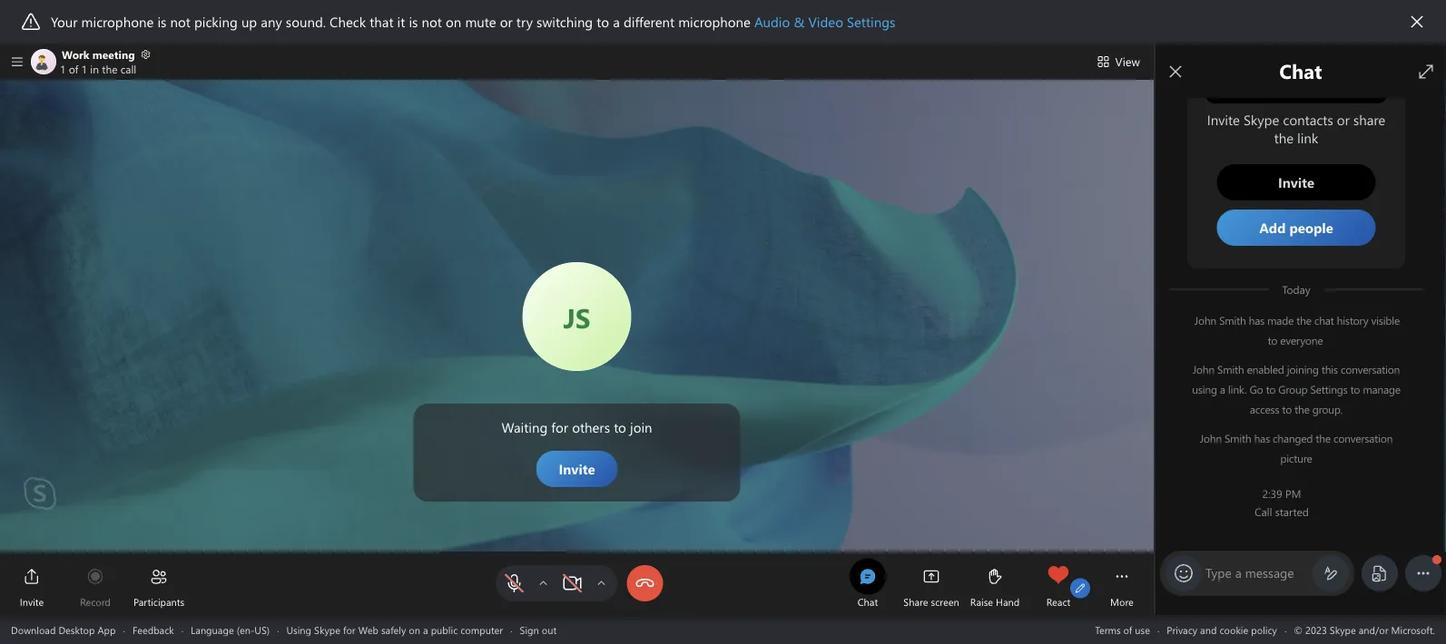 Task type: vqa. For each thing, say whether or not it's contained in the screenshot.
Terms on the right bottom of the page
yes



Task type: describe. For each thing, give the bounding box(es) containing it.
sign out
[[520, 623, 557, 637]]

enabled
[[1247, 362, 1284, 377]]

the for made
[[1296, 313, 1311, 328]]

to down group
[[1282, 402, 1292, 417]]

terms
[[1095, 623, 1121, 637]]

for
[[343, 623, 356, 637]]

terms of use
[[1095, 623, 1150, 637]]

john smith
[[1193, 362, 1244, 377]]

a inside enabled joining this conversation using a link. go to group settings to manage access to the group.
[[1220, 382, 1225, 397]]

smith for john smith has changed the conversation picture
[[1225, 431, 1251, 446]]

manage
[[1363, 382, 1400, 397]]

use
[[1135, 623, 1150, 637]]

language (en-us) link
[[191, 623, 270, 637]]

computer
[[460, 623, 503, 637]]

has for made
[[1249, 313, 1265, 328]]

access
[[1250, 402, 1279, 417]]

conversation inside enabled joining this conversation using a link. go to group settings to manage access to the group.
[[1341, 362, 1400, 377]]

download desktop app
[[11, 623, 116, 637]]

0 horizontal spatial a
[[423, 623, 428, 637]]

history
[[1337, 313, 1368, 328]]

terms of use link
[[1095, 623, 1150, 637]]

john smith has changed the conversation picture
[[1200, 431, 1395, 466]]

settings
[[1310, 382, 1348, 397]]

web
[[358, 623, 378, 637]]

using skype for web safely on a public computer
[[286, 623, 503, 637]]

to right go
[[1266, 382, 1276, 397]]

smith for john smith
[[1217, 362, 1244, 377]]

safely
[[381, 623, 406, 637]]

message
[[1245, 565, 1294, 581]]

using
[[1192, 382, 1217, 397]]

download desktop app link
[[11, 623, 116, 637]]

john for john smith has made the chat history visible to everyone
[[1195, 313, 1216, 328]]

type
[[1205, 565, 1232, 581]]

app
[[98, 623, 116, 637]]

out
[[542, 623, 557, 637]]

privacy and cookie policy
[[1167, 623, 1277, 637]]

this
[[1322, 362, 1338, 377]]

(en-
[[237, 623, 254, 637]]

privacy
[[1167, 623, 1197, 637]]

using
[[286, 623, 311, 637]]

desktop
[[58, 623, 95, 637]]

enabled joining this conversation using a link. go to group settings to manage access to the group.
[[1192, 362, 1403, 417]]

smith for john smith has made the chat history visible to everyone
[[1219, 313, 1246, 328]]

language
[[191, 623, 234, 637]]

to inside john smith has made the chat history visible to everyone
[[1268, 333, 1277, 348]]



Task type: locate. For each thing, give the bounding box(es) containing it.
everyone
[[1280, 333, 1323, 348]]

0 vertical spatial smith
[[1219, 313, 1246, 328]]

john down using
[[1200, 431, 1222, 446]]

of
[[1123, 623, 1132, 637]]

smith inside john smith has changed the conversation picture
[[1225, 431, 1251, 446]]

type a message
[[1205, 565, 1294, 581]]

policy
[[1251, 623, 1277, 637]]

a left link.
[[1220, 382, 1225, 397]]

the up everyone
[[1296, 313, 1311, 328]]

2 vertical spatial a
[[423, 623, 428, 637]]

changed
[[1273, 431, 1313, 446]]

the for changed
[[1316, 431, 1331, 446]]

0 vertical spatial john
[[1195, 313, 1216, 328]]

conversation inside john smith has changed the conversation picture
[[1333, 431, 1393, 446]]

1 vertical spatial smith
[[1217, 362, 1244, 377]]

has inside john smith has changed the conversation picture
[[1254, 431, 1270, 446]]

john inside john smith has changed the conversation picture
[[1200, 431, 1222, 446]]

Type a message text field
[[1206, 565, 1309, 583]]

using skype for web safely on a public computer link
[[286, 623, 503, 637]]

chat
[[1314, 313, 1334, 328]]

smith down "access"
[[1225, 431, 1251, 446]]

1 horizontal spatial a
[[1220, 382, 1225, 397]]

feedback
[[132, 623, 174, 637]]

john for john smith
[[1193, 362, 1215, 377]]

a right on
[[423, 623, 428, 637]]

smith inside john smith has made the chat history visible to everyone
[[1219, 313, 1246, 328]]

0 vertical spatial a
[[1220, 382, 1225, 397]]

visible
[[1371, 313, 1400, 328]]

2 vertical spatial smith
[[1225, 431, 1251, 446]]

2 vertical spatial john
[[1200, 431, 1222, 446]]

1 vertical spatial conversation
[[1333, 431, 1393, 446]]

2 vertical spatial the
[[1316, 431, 1331, 446]]

john for john smith has changed the conversation picture
[[1200, 431, 1222, 446]]

skype
[[314, 623, 340, 637]]

link.
[[1228, 382, 1247, 397]]

conversation down group.
[[1333, 431, 1393, 446]]

picture
[[1280, 451, 1312, 466]]

the inside john smith has made the chat history visible to everyone
[[1296, 313, 1311, 328]]

the inside john smith has changed the conversation picture
[[1316, 431, 1331, 446]]

the down group.
[[1316, 431, 1331, 446]]

smith
[[1219, 313, 1246, 328], [1217, 362, 1244, 377], [1225, 431, 1251, 446]]

0 vertical spatial conversation
[[1341, 362, 1400, 377]]

smith left made
[[1219, 313, 1246, 328]]

public
[[431, 623, 458, 637]]

us)
[[254, 623, 270, 637]]

the down group
[[1295, 402, 1310, 417]]

has
[[1249, 313, 1265, 328], [1254, 431, 1270, 446]]

0 vertical spatial the
[[1296, 313, 1311, 328]]

download
[[11, 623, 56, 637]]

language (en-us)
[[191, 623, 270, 637]]

has inside john smith has made the chat history visible to everyone
[[1249, 313, 1265, 328]]

the
[[1296, 313, 1311, 328], [1295, 402, 1310, 417], [1316, 431, 1331, 446]]

1 vertical spatial the
[[1295, 402, 1310, 417]]

john
[[1195, 313, 1216, 328], [1193, 362, 1215, 377], [1200, 431, 1222, 446]]

has down "access"
[[1254, 431, 1270, 446]]

cookie
[[1219, 623, 1248, 637]]

a
[[1220, 382, 1225, 397], [1235, 565, 1242, 581], [423, 623, 428, 637]]

feedback link
[[132, 623, 174, 637]]

go
[[1250, 382, 1263, 397]]

the inside enabled joining this conversation using a link. go to group settings to manage access to the group.
[[1295, 402, 1310, 417]]

john up 'john smith'
[[1195, 313, 1216, 328]]

and
[[1200, 623, 1217, 637]]

john smith has made the chat history visible to everyone
[[1195, 313, 1403, 348]]

on
[[409, 623, 420, 637]]

sign
[[520, 623, 539, 637]]

privacy and cookie policy link
[[1167, 623, 1277, 637]]

0 vertical spatial has
[[1249, 313, 1265, 328]]

has left made
[[1249, 313, 1265, 328]]

made
[[1267, 313, 1294, 328]]

john up using
[[1193, 362, 1215, 377]]

to
[[1268, 333, 1277, 348], [1266, 382, 1276, 397], [1350, 382, 1360, 397], [1282, 402, 1292, 417]]

1 vertical spatial john
[[1193, 362, 1215, 377]]

2 horizontal spatial a
[[1235, 565, 1242, 581]]

to down made
[[1268, 333, 1277, 348]]

group.
[[1312, 402, 1343, 417]]

joining
[[1287, 362, 1319, 377]]

group
[[1278, 382, 1308, 397]]

conversation
[[1341, 362, 1400, 377], [1333, 431, 1393, 446]]

to right the settings
[[1350, 382, 1360, 397]]

sign out link
[[520, 623, 557, 637]]

conversation up manage
[[1341, 362, 1400, 377]]

john inside john smith has made the chat history visible to everyone
[[1195, 313, 1216, 328]]

a right the type
[[1235, 565, 1242, 581]]

has for changed
[[1254, 431, 1270, 446]]

1 vertical spatial has
[[1254, 431, 1270, 446]]

1 vertical spatial a
[[1235, 565, 1242, 581]]

smith up link.
[[1217, 362, 1244, 377]]



